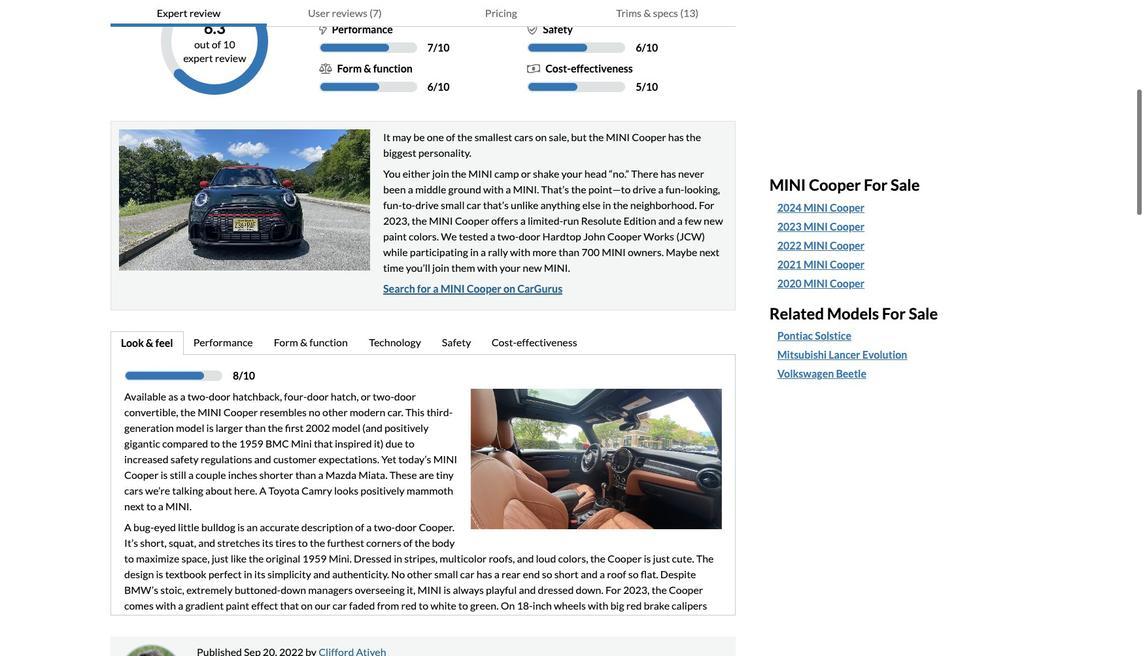 Task type: vqa. For each thing, say whether or not it's contained in the screenshot.
Trusted
no



Task type: describe. For each thing, give the bounding box(es) containing it.
john
[[584, 229, 606, 241]]

looking,
[[685, 182, 720, 194]]

and up 18-
[[519, 583, 536, 595]]

a right was
[[298, 614, 303, 627]]

(jcw)
[[677, 229, 705, 241]]

camry
[[302, 483, 332, 496]]

on
[[501, 599, 515, 611]]

the down larger
[[222, 436, 237, 449]]

the right like
[[249, 552, 264, 564]]

the up 'compared'
[[180, 405, 196, 417]]

there
[[632, 166, 659, 179]]

paint inside you either join the mini camp or shake your head "no." there has never been a middle ground with a mini. that's the point—to drive a fun-looking, fun-to-drive small car that's unlike anything else in the neighborhood. for 2023, the mini cooper offers a limited-run resolute edition and a few new paint colors. we tested a two-door hardtop john cooper works (jcw) while participating in a rally with more than 700 mini owners. maybe next time you'll join them with your new mini.
[[383, 229, 407, 241]]

inch
[[533, 599, 552, 611]]

multicolor
[[440, 552, 487, 564]]

be
[[414, 130, 425, 142]]

mini up 2024
[[770, 174, 806, 193]]

technology tab
[[359, 330, 432, 355]]

small inside a bug-eyed little bulldog is an accurate description of a two-door cooper. it's short, squat, and stretches its tires to the furthest corners of the body to maximize space, just like the original 1959 mini. dressed in stripes, multicolor roofs, and loud colors, the cooper is just cute. the design is textbook perfect in its simplicity and authenticity. no other small car has a rear end so short and a roof so flat. despite bmw's stoic, extremely buttoned-down managers overseeing it, mini is always playful and dressed down. for 2023, the cooper comes with a gradient paint effect that on our car faded from red to white to green. on 18-inch wheels with big red brake calipers and red mirrors, our cooper jcw was a life-size windup toy.
[[434, 567, 458, 580]]

mitsubishi
[[778, 348, 827, 360]]

and inside available as a two-door hatchback, four-door hatch, or two-door convertible, the mini cooper resembles no other modern car. this third- generation model is larger than the first 2002 model (and positively gigantic compared to the 1959 bmc mini that inspired it) due to increased safety regulations and customer expectations. yet today's mini cooper is still a couple inches shorter than a mazda miata. these are tiny cars we're talking about here. a toyota camry looks positively mammoth next to a mini.
[[254, 452, 271, 465]]

the up colors.
[[412, 213, 427, 226]]

10 right 8
[[243, 368, 255, 381]]

no
[[309, 405, 321, 417]]

6 for form & function
[[428, 79, 434, 92]]

2002
[[306, 421, 330, 433]]

reviews
[[332, 7, 368, 19]]

cargurus
[[518, 281, 563, 294]]

the up ground
[[451, 166, 467, 179]]

body
[[432, 536, 455, 548]]

look & feel tab
[[111, 330, 184, 355]]

1 horizontal spatial drive
[[633, 182, 656, 194]]

cost-effectiveness inside tab
[[492, 335, 577, 347]]

and up space, at the left bottom of the page
[[198, 536, 215, 548]]

the up stripes,
[[415, 536, 430, 548]]

0 vertical spatial 6 / 10
[[636, 1, 658, 13]]

it may be one of the smallest cars on sale, but the mini cooper has the biggest personality.
[[383, 130, 701, 158]]

loud
[[536, 552, 556, 564]]

1 vertical spatial positively
[[361, 483, 405, 496]]

car inside you either join the mini camp or shake your head "no." there has never been a middle ground with a mini. that's the point—to drive a fun-looking, fun-to-drive small car that's unlike anything else in the neighborhood. for 2023, the mini cooper offers a limited-run resolute edition and a few new paint colors. we tested a two-door hardtop john cooper works (jcw) while participating in a rally with more than 700 mini owners. maybe next time you'll join them with your new mini.
[[467, 198, 481, 210]]

10 right 5
[[646, 79, 658, 92]]

paint inside a bug-eyed little bulldog is an accurate description of a two-door cooper. it's short, squat, and stretches its tires to the furthest corners of the body to maximize space, just like the original 1959 mini. dressed in stripes, multicolor roofs, and loud colors, the cooper is just cute. the design is textbook perfect in its simplicity and authenticity. no other small car has a rear end so short and a roof so flat. despite bmw's stoic, extremely buttoned-down managers overseeing it, mini is always playful and dressed down. for 2023, the cooper comes with a gradient paint effect that on our car faded from red to white to green. on 18-inch wheels with big red brake calipers and red mirrors, our cooper jcw was a life-size windup toy.
[[226, 599, 249, 611]]

balance scale image
[[319, 62, 332, 73]]

dressed
[[538, 583, 574, 595]]

the down description
[[310, 536, 325, 548]]

0 horizontal spatial drive
[[416, 198, 439, 210]]

cost- inside tab
[[492, 335, 517, 347]]

with right rally in the top of the page
[[510, 245, 531, 257]]

toy.
[[379, 614, 395, 627]]

yet
[[382, 452, 397, 465]]

biggest
[[383, 145, 417, 158]]

10 down 7 / 10
[[438, 79, 450, 92]]

10 right 7
[[438, 40, 450, 52]]

these
[[390, 468, 417, 480]]

two- up car.
[[373, 389, 394, 402]]

cooper.
[[419, 520, 455, 533]]

to down it's
[[124, 552, 134, 564]]

this
[[406, 405, 425, 417]]

to right tires
[[298, 536, 308, 548]]

down
[[281, 583, 306, 595]]

third-
[[427, 405, 453, 417]]

maximize
[[136, 552, 180, 564]]

perfect
[[209, 567, 242, 580]]

is down maximize
[[156, 567, 163, 580]]

to up regulations
[[210, 436, 220, 449]]

& right the balance scale image
[[364, 61, 371, 73]]

2 horizontal spatial mini.
[[544, 260, 570, 273]]

the up bmc
[[268, 421, 283, 433]]

been
[[383, 182, 406, 194]]

1 vertical spatial new
[[523, 260, 542, 273]]

trims & specs (13)
[[616, 7, 699, 19]]

1 just from the left
[[212, 552, 229, 564]]

to down we're
[[146, 499, 156, 512]]

2 model from the left
[[332, 421, 360, 433]]

expert inside "tab"
[[157, 7, 188, 19]]

a down "unlike"
[[521, 213, 526, 226]]

maybe
[[666, 245, 698, 257]]

1 model from the left
[[176, 421, 204, 433]]

for inside a bug-eyed little bulldog is an accurate description of a two-door cooper. it's short, squat, and stretches its tires to the furthest corners of the body to maximize space, just like the original 1959 mini. dressed in stripes, multicolor roofs, and loud colors, the cooper is just cute. the design is textbook perfect in its simplicity and authenticity. no other small car has a rear end so short and a roof so flat. despite bmw's stoic, extremely buttoned-down managers overseeing it, mini is always playful and dressed down. for 2023, the cooper comes with a gradient paint effect that on our car faded from red to white to green. on 18-inch wheels with big red brake calipers and red mirrors, our cooper jcw was a life-size windup toy.
[[606, 583, 621, 595]]

tiny
[[436, 468, 454, 480]]

a down we're
[[158, 499, 164, 512]]

search for a mini cooper on cargurus link
[[383, 281, 563, 294]]

other inside available as a two-door hatchback, four-door hatch, or two-door convertible, the mini cooper resembles no other modern car. this third- generation model is larger than the first 2002 model (and positively gigantic compared to the 1959 bmc mini that inspired it) due to increased safety regulations and customer expectations. yet today's mini cooper is still a couple inches shorter than a mazda miata. these are tiny cars we're talking about here. a toyota camry looks positively mammoth next to a mini.
[[323, 405, 348, 417]]

0 vertical spatial fun-
[[666, 182, 685, 194]]

customer
[[273, 452, 317, 465]]

2 so from the left
[[629, 567, 639, 580]]

search
[[383, 281, 415, 294]]

10 inside 6.3 out of 10 expert review
[[223, 37, 235, 49]]

in down like
[[244, 567, 252, 580]]

1 horizontal spatial mini.
[[513, 182, 539, 194]]

(and
[[363, 421, 383, 433]]

offers
[[491, 213, 519, 226]]

shake
[[533, 166, 560, 179]]

buttoned-
[[235, 583, 281, 595]]

ground
[[449, 182, 481, 194]]

still
[[170, 468, 186, 480]]

has inside you either join the mini camp or shake your head "no." there has never been a middle ground with a mini. that's the point—to drive a fun-looking, fun-to-drive small car that's unlike anything else in the neighborhood. for 2023, the mini cooper offers a limited-run resolute edition and a few new paint colors. we tested a two-door hardtop john cooper works (jcw) while participating in a rally with more than 700 mini owners. maybe next time you'll join them with your new mini.
[[661, 166, 676, 179]]

a down the camp in the top of the page
[[506, 182, 511, 194]]

10 right trims
[[646, 1, 658, 13]]

the up brake
[[652, 583, 667, 595]]

door inside you either join the mini camp or shake your head "no." there has never been a middle ground with a mini. that's the point—to drive a fun-looking, fun-to-drive small car that's unlike anything else in the neighborhood. for 2023, the mini cooper offers a limited-run resolute edition and a few new paint colors. we tested a two-door hardtop john cooper works (jcw) while participating in a rally with more than 700 mini owners. maybe next time you'll join them with your new mini.
[[519, 229, 541, 241]]

review inside 6.3 out of 10 expert review
[[215, 50, 246, 63]]

6 for safety
[[636, 40, 642, 52]]

0 vertical spatial form & function
[[337, 61, 413, 73]]

models
[[827, 303, 879, 322]]

door up larger
[[209, 389, 231, 402]]

an
[[247, 520, 258, 533]]

inches
[[228, 468, 257, 480]]

pontiac solstice link
[[778, 327, 852, 343]]

& for trims & specs (13) tab
[[644, 7, 651, 19]]

0 horizontal spatial your
[[500, 260, 521, 273]]

today's
[[399, 452, 432, 465]]

hatchback,
[[233, 389, 282, 402]]

6.3 out of 10 expert review
[[183, 17, 246, 63]]

& for look & feel "tab"
[[146, 336, 153, 348]]

space,
[[182, 552, 210, 564]]

1 horizontal spatial new
[[704, 213, 723, 226]]

available as a two-door hatchback, four-door hatch, or two-door convertible, the mini cooper resembles no other modern car. this third- generation model is larger than the first 2002 model (and positively gigantic compared to the 1959 bmc mini that inspired it) due to increased safety regulations and customer expectations. yet today's mini cooper is still a couple inches shorter than a mazda miata. these are tiny cars we're talking about here. a toyota camry looks positively mammoth next to a mini.
[[124, 389, 458, 512]]

down.
[[576, 583, 604, 595]]

18-
[[517, 599, 533, 611]]

original
[[266, 552, 301, 564]]

mini right 2023
[[804, 219, 828, 231]]

mini right 2024
[[804, 200, 828, 212]]

colors,
[[558, 552, 589, 564]]

"no."
[[609, 166, 630, 179]]

a left rally in the top of the page
[[481, 245, 486, 257]]

mini inside a bug-eyed little bulldog is an accurate description of a two-door cooper. it's short, squat, and stretches its tires to the furthest corners of the body to maximize space, just like the original 1959 mini. dressed in stripes, multicolor roofs, and loud colors, the cooper is just cute. the design is textbook perfect in its simplicity and authenticity. no other small car has a rear end so short and a roof so flat. despite bmw's stoic, extremely buttoned-down managers overseeing it, mini is always playful and dressed down. for 2023, the cooper comes with a gradient paint effect that on our car faded from red to white to green. on 18-inch wheels with big red brake calipers and red mirrors, our cooper jcw was a life-size windup toy.
[[418, 583, 442, 595]]

effect
[[251, 599, 278, 611]]

the right but
[[589, 130, 604, 142]]

rally
[[488, 245, 508, 257]]

mini. inside available as a two-door hatchback, four-door hatch, or two-door convertible, the mini cooper resembles no other modern car. this third- generation model is larger than the first 2002 model (and positively gigantic compared to the 1959 bmc mini that inspired it) due to increased safety regulations and customer expectations. yet today's mini cooper is still a couple inches shorter than a mazda miata. these are tiny cars we're talking about here. a toyota camry looks positively mammoth next to a mini.
[[166, 499, 192, 512]]

a right as at the bottom left of page
[[180, 389, 186, 402]]

mini up ground
[[469, 166, 493, 179]]

calipers
[[672, 599, 708, 611]]

hatch,
[[331, 389, 359, 402]]

0 vertical spatial your
[[562, 166, 583, 179]]

managers
[[308, 583, 353, 595]]

a up to-
[[408, 182, 413, 194]]

function inside tab
[[310, 335, 348, 347]]

1 horizontal spatial performance
[[332, 22, 393, 34]]

it)
[[374, 436, 384, 449]]

mini right 2021
[[804, 257, 828, 269]]

that inside available as a two-door hatchback, four-door hatch, or two-door convertible, the mini cooper resembles no other modern car. this third- generation model is larger than the first 2002 model (and positively gigantic compared to the 1959 bmc mini that inspired it) due to increased safety regulations and customer expectations. yet today's mini cooper is still a couple inches shorter than a mazda miata. these are tiny cars we're talking about here. a toyota camry looks positively mammoth next to a mini.
[[314, 436, 333, 449]]

the right the colors,
[[591, 552, 606, 564]]

with up that's
[[483, 182, 504, 194]]

authenticity.
[[332, 567, 389, 580]]

a bug-eyed little bulldog is an accurate description of a two-door cooper. it's short, squat, and stretches its tires to the furthest corners of the body to maximize space, just like the original 1959 mini. dressed in stripes, multicolor roofs, and loud colors, the cooper is just cute. the design is textbook perfect in its simplicity and authenticity. no other small car has a rear end so short and a roof so flat. despite bmw's stoic, extremely buttoned-down managers overseeing it, mini is always playful and dressed down. for 2023, the cooper comes with a gradient paint effect that on our car faded from red to white to green. on 18-inch wheels with big red brake calipers and red mirrors, our cooper jcw was a life-size windup toy.
[[124, 520, 714, 627]]

0 vertical spatial 6
[[636, 1, 642, 13]]

1 vertical spatial our
[[199, 614, 215, 627]]

a up neighborhood.
[[658, 182, 664, 194]]

for inside you either join the mini camp or shake your head "no." there has never been a middle ground with a mini. that's the point—to drive a fun-looking, fun-to-drive small car that's unlike anything else in the neighborhood. for 2023, the mini cooper offers a limited-run resolute edition and a few new paint colors. we tested a two-door hardtop john cooper works (jcw) while participating in a rally with more than 700 mini owners. maybe next time you'll join them with your new mini.
[[699, 198, 715, 210]]

simplicity
[[268, 567, 311, 580]]

pontiac
[[778, 329, 813, 341]]

tab list containing expert review
[[111, 0, 736, 27]]

owners.
[[628, 245, 664, 257]]

other inside a bug-eyed little bulldog is an accurate description of a two-door cooper. it's short, squat, and stretches its tires to the furthest corners of the body to maximize space, just like the original 1959 mini. dressed in stripes, multicolor roofs, and loud colors, the cooper is just cute. the design is textbook perfect in its simplicity and authenticity. no other small car has a rear end so short and a roof so flat. despite bmw's stoic, extremely buttoned-down managers overseeing it, mini is always playful and dressed down. for 2023, the cooper comes with a gradient paint effect that on our car faded from red to white to green. on 18-inch wheels with big red brake calipers and red mirrors, our cooper jcw was a life-size windup toy.
[[407, 567, 432, 580]]

and up end
[[517, 552, 534, 564]]

of up furthest
[[355, 520, 365, 533]]

a right for
[[433, 281, 439, 294]]

next inside available as a two-door hatchback, four-door hatch, or two-door convertible, the mini cooper resembles no other modern car. this third- generation model is larger than the first 2002 model (and positively gigantic compared to the 1959 bmc mini that inspired it) due to increased safety regulations and customer expectations. yet today's mini cooper is still a couple inches shorter than a mazda miata. these are tiny cars we're talking about here. a toyota camry looks positively mammoth next to a mini.
[[124, 499, 144, 512]]

and down comes at the left of page
[[124, 614, 141, 627]]

and inside you either join the mini camp or shake your head "no." there has never been a middle ground with a mini. that's the point—to drive a fun-looking, fun-to-drive small car that's unlike anything else in the neighborhood. for 2023, the mini cooper offers a limited-run resolute edition and a few new paint colors. we tested a two-door hardtop john cooper works (jcw) while participating in a rally with more than 700 mini owners. maybe next time you'll join them with your new mini.
[[659, 213, 676, 226]]

always
[[453, 583, 484, 595]]

10 down trims & specs (13) tab
[[646, 40, 658, 52]]

to left white
[[419, 599, 429, 611]]

to right the due
[[405, 436, 415, 449]]

mini right the 2020 on the top right
[[804, 276, 828, 288]]

/ for cost-effectiveness
[[642, 79, 646, 92]]

is left an
[[237, 520, 245, 533]]

mini cooper for sale
[[770, 174, 920, 193]]

2 just from the left
[[653, 552, 670, 564]]

resolute
[[581, 213, 622, 226]]

is left larger
[[206, 421, 214, 433]]

review inside "tab"
[[190, 7, 221, 19]]

2 horizontal spatial red
[[627, 599, 642, 611]]

in right else
[[603, 198, 611, 210]]

sale,
[[549, 130, 569, 142]]

performance tab
[[184, 330, 264, 355]]

run
[[563, 213, 579, 226]]

mini right 700
[[602, 245, 626, 257]]

on inside a bug-eyed little bulldog is an accurate description of a two-door cooper. it's short, squat, and stretches its tires to the furthest corners of the body to maximize space, just like the original 1959 mini. dressed in stripes, multicolor roofs, and loud colors, the cooper is just cute. the design is textbook perfect in its simplicity and authenticity. no other small car has a rear end so short and a roof so flat. despite bmw's stoic, extremely buttoned-down managers overseeing it, mini is always playful and dressed down. for 2023, the cooper comes with a gradient paint effect that on our car faded from red to white to green. on 18-inch wheels with big red brake calipers and red mirrors, our cooper jcw was a life-size windup toy.
[[301, 599, 313, 611]]

gigantic
[[124, 436, 160, 449]]

0 horizontal spatial red
[[143, 614, 159, 627]]

2020
[[778, 276, 802, 288]]

rear
[[502, 567, 521, 580]]

wheels
[[554, 599, 586, 611]]

a up camry
[[318, 468, 324, 480]]

mini down them
[[441, 281, 465, 294]]

0 vertical spatial its
[[262, 536, 273, 548]]

0 vertical spatial effectiveness
[[571, 61, 633, 73]]

like
[[231, 552, 247, 564]]

a up corners
[[367, 520, 372, 533]]

sale for related models for sale
[[909, 303, 938, 322]]

is up flat.
[[644, 552, 651, 564]]

1 vertical spatial its
[[254, 567, 266, 580]]

form & function tab
[[264, 330, 359, 355]]

/ for form & function
[[434, 79, 438, 92]]

0 horizontal spatial fun-
[[383, 198, 402, 210]]

corners
[[366, 536, 401, 548]]

form inside tab
[[274, 335, 298, 347]]

of up stripes,
[[403, 536, 413, 548]]

works
[[644, 229, 675, 241]]

user reviews (7)
[[308, 7, 382, 19]]

them
[[452, 260, 475, 273]]

is left still
[[161, 468, 168, 480]]

trims & specs (13) tab
[[580, 0, 736, 27]]

door up no
[[307, 389, 329, 402]]

expert review tab
[[111, 0, 267, 27]]

with down down.
[[588, 599, 609, 611]]

increased
[[124, 452, 169, 465]]

with down stoic,
[[156, 599, 176, 611]]

and up "managers"
[[313, 567, 330, 580]]

the up the personality.
[[458, 130, 473, 142]]

pricing
[[485, 7, 517, 19]]

a left 'few'
[[678, 213, 683, 226]]

that's
[[483, 198, 509, 210]]



Task type: locate. For each thing, give the bounding box(es) containing it.
2 vertical spatial on
[[301, 599, 313, 611]]

0 vertical spatial 2023,
[[383, 213, 410, 226]]

performance
[[332, 22, 393, 34], [193, 335, 253, 347]]

0 vertical spatial other
[[323, 405, 348, 417]]

just up flat.
[[653, 552, 670, 564]]

a
[[408, 182, 413, 194], [506, 182, 511, 194], [658, 182, 664, 194], [521, 213, 526, 226], [678, 213, 683, 226], [490, 229, 496, 241], [481, 245, 486, 257], [433, 281, 439, 294], [180, 389, 186, 402], [188, 468, 194, 480], [318, 468, 324, 480], [158, 499, 164, 512], [367, 520, 372, 533], [494, 567, 500, 580], [600, 567, 605, 580], [178, 599, 183, 611], [298, 614, 303, 627]]

positively down miata.
[[361, 483, 405, 496]]

of right out
[[212, 37, 221, 49]]

0 horizontal spatial or
[[361, 389, 371, 402]]

1 vertical spatial than
[[245, 421, 266, 433]]

hardtop
[[543, 229, 582, 241]]

2 horizontal spatial than
[[559, 245, 580, 257]]

form & function right the balance scale image
[[337, 61, 413, 73]]

was
[[278, 614, 296, 627]]

a inside a bug-eyed little bulldog is an accurate description of a two-door cooper. it's short, squat, and stretches its tires to the furthest corners of the body to maximize space, just like the original 1959 mini. dressed in stripes, multicolor roofs, and loud colors, the cooper is just cute. the design is textbook perfect in its simplicity and authenticity. no other small car has a rear end so short and a roof so flat. despite bmw's stoic, extremely buttoned-down managers overseeing it, mini is always playful and dressed down. for 2023, the cooper comes with a gradient paint effect that on our car faded from red to white to green. on 18-inch wheels with big red brake calipers and red mirrors, our cooper jcw was a life-size windup toy.
[[124, 520, 131, 533]]

accurate
[[260, 520, 299, 533]]

small down multicolor
[[434, 567, 458, 580]]

6 / 10 for form & function
[[428, 79, 450, 92]]

0 vertical spatial paint
[[383, 229, 407, 241]]

& inside tab
[[300, 335, 308, 347]]

so down loud at bottom left
[[542, 567, 553, 580]]

jcw
[[254, 614, 276, 627]]

on left cargurus
[[504, 281, 516, 294]]

our down "managers"
[[315, 599, 331, 611]]

other
[[323, 405, 348, 417], [407, 567, 432, 580]]

& inside tab
[[644, 7, 651, 19]]

modern
[[350, 405, 386, 417]]

1 horizontal spatial 2023,
[[623, 583, 650, 595]]

8
[[233, 368, 239, 381]]

2 vertical spatial 6
[[428, 79, 434, 92]]

expert inside 6.3 out of 10 expert review
[[183, 50, 213, 63]]

2 horizontal spatial on
[[535, 130, 547, 142]]

safety right shield check image
[[543, 22, 573, 34]]

1 vertical spatial that
[[280, 599, 299, 611]]

has up never
[[669, 130, 684, 142]]

2 vertical spatial car
[[333, 599, 347, 611]]

form & function inside tab
[[274, 335, 348, 347]]

on left sale,
[[535, 130, 547, 142]]

tab list containing performance
[[111, 330, 736, 355]]

1 vertical spatial has
[[661, 166, 676, 179]]

or inside available as a two-door hatchback, four-door hatch, or two-door convertible, the mini cooper resembles no other modern car. this third- generation model is larger than the first 2002 model (and positively gigantic compared to the 1959 bmc mini that inspired it) due to increased safety regulations and customer expectations. yet today's mini cooper is still a couple inches shorter than a mazda miata. these are tiny cars we're talking about here. a toyota camry looks positively mammoth next to a mini.
[[361, 389, 371, 402]]

car down ground
[[467, 198, 481, 210]]

red down 'it,'
[[401, 599, 417, 611]]

0 vertical spatial form
[[337, 61, 362, 73]]

big
[[611, 599, 625, 611]]

the up never
[[686, 130, 701, 142]]

safety tab
[[432, 330, 482, 355]]

sale for mini cooper for sale
[[891, 174, 920, 193]]

1 horizontal spatial fun-
[[666, 182, 685, 194]]

positively down this
[[385, 421, 429, 433]]

white
[[431, 599, 457, 611]]

you either join the mini camp or shake your head "no." there has never been a middle ground with a mini. that's the point—to drive a fun-looking, fun-to-drive small car that's unlike anything else in the neighborhood. for 2023, the mini cooper offers a limited-run resolute edition and a few new paint colors. we tested a two-door hardtop john cooper works (jcw) while participating in a rally with more than 700 mini owners. maybe next time you'll join them with your new mini.
[[383, 166, 723, 273]]

2023, inside a bug-eyed little bulldog is an accurate description of a two-door cooper. it's short, squat, and stretches its tires to the furthest corners of the body to maximize space, just like the original 1959 mini. dressed in stripes, multicolor roofs, and loud colors, the cooper is just cute. the design is textbook perfect in its simplicity and authenticity. no other small car has a rear end so short and a roof so flat. despite bmw's stoic, extremely buttoned-down managers overseeing it, mini is always playful and dressed down. for 2023, the cooper comes with a gradient paint effect that on our car faded from red to white to green. on 18-inch wheels with big red brake calipers and red mirrors, our cooper jcw was a life-size windup toy.
[[623, 583, 650, 595]]

safety down search for a mini cooper on cargurus
[[442, 335, 471, 347]]

mini up the tiny
[[434, 452, 458, 465]]

0 vertical spatial our
[[315, 599, 331, 611]]

looks
[[334, 483, 359, 496]]

1 vertical spatial or
[[361, 389, 371, 402]]

1 vertical spatial cost-effectiveness
[[492, 335, 577, 347]]

0 horizontal spatial mini.
[[166, 499, 192, 512]]

that down 2002
[[314, 436, 333, 449]]

bug-
[[133, 520, 154, 533]]

effectiveness
[[571, 61, 633, 73], [517, 335, 577, 347]]

the up else
[[571, 182, 587, 194]]

2024
[[778, 200, 802, 212]]

two- inside a bug-eyed little bulldog is an accurate description of a two-door cooper. it's short, squat, and stretches its tires to the furthest corners of the body to maximize space, just like the original 1959 mini. dressed in stripes, multicolor roofs, and loud colors, the cooper is just cute. the design is textbook perfect in its simplicity and authenticity. no other small car has a rear end so short and a roof so flat. despite bmw's stoic, extremely buttoned-down managers overseeing it, mini is always playful and dressed down. for 2023, the cooper comes with a gradient paint effect that on our car faded from red to white to green. on 18-inch wheels with big red brake calipers and red mirrors, our cooper jcw was a life-size windup toy.
[[374, 520, 395, 533]]

just
[[212, 552, 229, 564], [653, 552, 670, 564]]

2022 mini cooper link
[[778, 237, 1020, 252], [778, 237, 865, 252]]

on inside it may be one of the smallest cars on sale, but the mini cooper has the biggest personality.
[[535, 130, 547, 142]]

0 vertical spatial join
[[432, 166, 449, 179]]

it,
[[407, 583, 416, 595]]

mammoth
[[407, 483, 454, 496]]

on up life-
[[301, 599, 313, 611]]

cars
[[515, 130, 533, 142], [124, 483, 143, 496]]

1 vertical spatial effectiveness
[[517, 335, 577, 347]]

1 vertical spatial your
[[500, 260, 521, 273]]

& for the form & function tab
[[300, 335, 308, 347]]

cost-effectiveness down cargurus
[[492, 335, 577, 347]]

cooper
[[632, 130, 667, 142], [809, 174, 861, 193], [830, 200, 865, 212], [455, 213, 489, 226], [830, 219, 865, 231], [608, 229, 642, 241], [830, 238, 865, 250], [830, 257, 865, 269], [830, 276, 865, 288], [467, 281, 502, 294], [224, 405, 258, 417], [124, 468, 159, 480], [608, 552, 642, 564], [669, 583, 704, 595], [217, 614, 252, 627]]

than inside you either join the mini camp or shake your head "no." there has never been a middle ground with a mini. that's the point—to drive a fun-looking, fun-to-drive small car that's unlike anything else in the neighborhood. for 2023, the mini cooper offers a limited-run resolute edition and a few new paint colors. we tested a two-door hardtop john cooper works (jcw) while participating in a rally with more than 700 mini owners. maybe next time you'll join them with your new mini.
[[559, 245, 580, 257]]

a up mirrors,
[[178, 599, 183, 611]]

2023, down to-
[[383, 213, 410, 226]]

cooper inside it may be one of the smallest cars on sale, but the mini cooper has the biggest personality.
[[632, 130, 667, 142]]

two- inside you either join the mini camp or shake your head "no." there has never been a middle ground with a mini. that's the point—to drive a fun-looking, fun-to-drive small car that's unlike anything else in the neighborhood. for 2023, the mini cooper offers a limited-run resolute edition and a few new paint colors. we tested a two-door hardtop john cooper works (jcw) while participating in a rally with more than 700 mini owners. maybe next time you'll join them with your new mini.
[[498, 229, 519, 241]]

6 / 10 down 7 / 10
[[428, 79, 450, 92]]

lancer
[[829, 348, 861, 360]]

mini right 2022
[[804, 238, 828, 250]]

four-
[[284, 389, 307, 402]]

no
[[391, 567, 405, 580]]

1959 inside available as a two-door hatchback, four-door hatch, or two-door convertible, the mini cooper resembles no other modern car. this third- generation model is larger than the first 2002 model (and positively gigantic compared to the 1959 bmc mini that inspired it) due to increased safety regulations and customer expectations. yet today's mini cooper is still a couple inches shorter than a mazda miata. these are tiny cars we're talking about here. a toyota camry looks positively mammoth next to a mini.
[[239, 436, 264, 449]]

6
[[636, 1, 642, 13], [636, 40, 642, 52], [428, 79, 434, 92]]

trims
[[616, 7, 642, 19]]

1 horizontal spatial cost-
[[546, 61, 571, 73]]

& inside "tab"
[[146, 336, 153, 348]]

or inside you either join the mini camp or shake your head "no." there has never been a middle ground with a mini. that's the point—to drive a fun-looking, fun-to-drive small car that's unlike anything else in the neighborhood. for 2023, the mini cooper offers a limited-run resolute edition and a few new paint colors. we tested a two-door hardtop john cooper works (jcw) while participating in a rally with more than 700 mini owners. maybe next time you'll join them with your new mini.
[[521, 166, 531, 179]]

anything
[[541, 198, 581, 210]]

0 vertical spatial a
[[259, 483, 267, 496]]

cost-
[[546, 61, 571, 73], [492, 335, 517, 347]]

/ for safety
[[642, 40, 646, 52]]

is
[[206, 421, 214, 433], [161, 468, 168, 480], [237, 520, 245, 533], [644, 552, 651, 564], [156, 567, 163, 580], [444, 583, 451, 595]]

has inside a bug-eyed little bulldog is an accurate description of a two-door cooper. it's short, squat, and stretches its tires to the furthest corners of the body to maximize space, just like the original 1959 mini. dressed in stripes, multicolor roofs, and loud colors, the cooper is just cute. the design is textbook perfect in its simplicity and authenticity. no other small car has a rear end so short and a roof so flat. despite bmw's stoic, extremely buttoned-down managers overseeing it, mini is always playful and dressed down. for 2023, the cooper comes with a gradient paint effect that on our car faded from red to white to green. on 18-inch wheels with big red brake calipers and red mirrors, our cooper jcw was a life-size windup toy.
[[477, 567, 492, 580]]

mini up larger
[[198, 405, 222, 417]]

end
[[523, 567, 540, 580]]

next down the "(jcw)" at the right of page
[[700, 245, 720, 257]]

10 down 6.3 at the top
[[223, 37, 235, 49]]

effectiveness down trims
[[571, 61, 633, 73]]

join
[[432, 166, 449, 179], [433, 260, 450, 273]]

1 tab list from the top
[[111, 0, 736, 27]]

but
[[571, 130, 587, 142]]

mini up we
[[429, 213, 453, 226]]

0 horizontal spatial that
[[280, 599, 299, 611]]

0 vertical spatial safety
[[543, 22, 573, 34]]

8 / 10
[[233, 368, 255, 381]]

mazda
[[326, 468, 357, 480]]

2 vertical spatial 6 / 10
[[428, 79, 450, 92]]

your up "that's"
[[562, 166, 583, 179]]

2 tab list from the top
[[111, 330, 736, 355]]

1 vertical spatial cost-
[[492, 335, 517, 347]]

eyed
[[154, 520, 176, 533]]

a right still
[[188, 468, 194, 480]]

that inside a bug-eyed little bulldog is an accurate description of a two-door cooper. it's short, squat, and stretches its tires to the furthest corners of the body to maximize space, just like the original 1959 mini. dressed in stripes, multicolor roofs, and loud colors, the cooper is just cute. the design is textbook perfect in its simplicity and authenticity. no other small car has a rear end so short and a roof so flat. despite bmw's stoic, extremely buttoned-down managers overseeing it, mini is always playful and dressed down. for 2023, the cooper comes with a gradient paint effect that on our car faded from red to white to green. on 18-inch wheels with big red brake calipers and red mirrors, our cooper jcw was a life-size windup toy.
[[280, 599, 299, 611]]

1 vertical spatial 6 / 10
[[636, 40, 658, 52]]

1 horizontal spatial that
[[314, 436, 333, 449]]

bolt image
[[319, 23, 327, 33]]

our
[[315, 599, 331, 611], [199, 614, 215, 627]]

1 horizontal spatial model
[[332, 421, 360, 433]]

so
[[542, 567, 553, 580], [629, 567, 639, 580]]

1 vertical spatial small
[[434, 567, 458, 580]]

0 vertical spatial cars
[[515, 130, 533, 142]]

0 vertical spatial expert
[[157, 7, 188, 19]]

1959
[[239, 436, 264, 449], [303, 552, 327, 564]]

next inside you either join the mini camp or shake your head "no." there has never been a middle ground with a mini. that's the point—to drive a fun-looking, fun-to-drive small car that's unlike anything else in the neighborhood. for 2023, the mini cooper offers a limited-run resolute edition and a few new paint colors. we tested a two-door hardtop john cooper works (jcw) while participating in a rally with more than 700 mini owners. maybe next time you'll join them with your new mini.
[[700, 245, 720, 257]]

shield check image
[[527, 23, 538, 33]]

form & function
[[337, 61, 413, 73], [274, 335, 348, 347]]

a left roof
[[600, 567, 605, 580]]

head
[[585, 166, 607, 179]]

from
[[377, 599, 399, 611]]

inspired
[[335, 436, 372, 449]]

1 horizontal spatial your
[[562, 166, 583, 179]]

drive down there
[[633, 182, 656, 194]]

1 vertical spatial 6
[[636, 40, 642, 52]]

and up down.
[[581, 567, 598, 580]]

0 vertical spatial drive
[[633, 182, 656, 194]]

0 horizontal spatial other
[[323, 405, 348, 417]]

talking
[[172, 483, 203, 496]]

1959 inside a bug-eyed little bulldog is an accurate description of a two-door cooper. it's short, squat, and stretches its tires to the furthest corners of the body to maximize space, just like the original 1959 mini. dressed in stripes, multicolor roofs, and loud colors, the cooper is just cute. the design is textbook perfect in its simplicity and authenticity. no other small car has a rear end so short and a roof so flat. despite bmw's stoic, extremely buttoned-down managers overseeing it, mini is always playful and dressed down. for 2023, the cooper comes with a gradient paint effect that on our car faded from red to white to green. on 18-inch wheels with big red brake calipers and red mirrors, our cooper jcw was a life-size windup toy.
[[303, 552, 327, 564]]

0 vertical spatial on
[[535, 130, 547, 142]]

drive down middle
[[416, 198, 439, 210]]

or up modern
[[361, 389, 371, 402]]

new
[[704, 213, 723, 226], [523, 260, 542, 273]]

function
[[373, 61, 413, 73], [310, 335, 348, 347]]

paint up while
[[383, 229, 407, 241]]

0 vertical spatial small
[[441, 198, 465, 210]]

photo by clifford atiyeh. 2023 mini cooper interior. image
[[471, 388, 722, 529]]

compared
[[162, 436, 208, 449]]

you
[[383, 166, 401, 179]]

1 horizontal spatial other
[[407, 567, 432, 580]]

or right the camp in the top of the page
[[521, 166, 531, 179]]

in up the no
[[394, 552, 402, 564]]

pricing tab
[[423, 0, 580, 27]]

regulations
[[201, 452, 252, 465]]

1 horizontal spatial our
[[315, 599, 331, 611]]

tab panel containing 8
[[111, 353, 736, 629]]

0 horizontal spatial on
[[301, 599, 313, 611]]

0 vertical spatial sale
[[891, 174, 920, 193]]

1 horizontal spatial a
[[259, 483, 267, 496]]

0 vertical spatial next
[[700, 245, 720, 257]]

form right the balance scale image
[[337, 61, 362, 73]]

0 vertical spatial that
[[314, 436, 333, 449]]

user
[[308, 7, 330, 19]]

1 vertical spatial a
[[124, 520, 131, 533]]

join up middle
[[432, 166, 449, 179]]

two- down offers
[[498, 229, 519, 241]]

0 vertical spatial has
[[669, 130, 684, 142]]

new right 'few'
[[704, 213, 723, 226]]

0 horizontal spatial cost-
[[492, 335, 517, 347]]

gradient
[[185, 599, 224, 611]]

0 vertical spatial tab list
[[111, 0, 736, 27]]

/ for performance
[[434, 40, 438, 52]]

0 vertical spatial mini.
[[513, 182, 539, 194]]

stretches
[[217, 536, 260, 548]]

of
[[212, 37, 221, 49], [446, 130, 456, 142], [355, 520, 365, 533], [403, 536, 413, 548]]

0 horizontal spatial so
[[542, 567, 553, 580]]

1 vertical spatial paint
[[226, 599, 249, 611]]

1 horizontal spatial safety
[[543, 22, 573, 34]]

tab list
[[111, 0, 736, 27], [111, 330, 736, 355]]

the down point—to
[[613, 198, 629, 210]]

2020 mini cooper link
[[778, 275, 1020, 290], [778, 275, 865, 290]]

review down 6.3 at the top
[[215, 50, 246, 63]]

of inside 6.3 out of 10 expert review
[[212, 37, 221, 49]]

squat,
[[169, 536, 196, 548]]

tab panel
[[111, 353, 736, 629]]

we're
[[145, 483, 170, 496]]

cost-effectiveness tab
[[482, 330, 589, 355]]

2020 mini cooper link up related models for sale
[[778, 275, 1020, 290]]

1 vertical spatial expert
[[183, 50, 213, 63]]

function down (7)
[[373, 61, 413, 73]]

car up size
[[333, 599, 347, 611]]

pontiac solstice mitsubishi lancer evolution volkswagen beetle
[[778, 329, 908, 379]]

0 horizontal spatial safety
[[442, 335, 471, 347]]

0 vertical spatial or
[[521, 166, 531, 179]]

6 down trims
[[636, 40, 642, 52]]

small inside you either join the mini camp or shake your head "no." there has never been a middle ground with a mini. that's the point—to drive a fun-looking, fun-to-drive small car that's unlike anything else in the neighborhood. for 2023, the mini cooper offers a limited-run resolute edition and a few new paint colors. we tested a two-door hardtop john cooper works (jcw) while participating in a rally with more than 700 mini owners. maybe next time you'll join them with your new mini.
[[441, 198, 465, 210]]

join down "participating"
[[433, 260, 450, 273]]

so left flat.
[[629, 567, 639, 580]]

door up more
[[519, 229, 541, 241]]

form up four-
[[274, 335, 298, 347]]

a left rear
[[494, 567, 500, 580]]

1 horizontal spatial next
[[700, 245, 720, 257]]

never
[[678, 166, 705, 179]]

0 horizontal spatial new
[[523, 260, 542, 273]]

safety inside tab
[[442, 335, 471, 347]]

0 horizontal spatial 1959
[[239, 436, 264, 449]]

0 vertical spatial positively
[[385, 421, 429, 433]]

money bill wave image
[[527, 62, 541, 73]]

beetle
[[836, 367, 867, 379]]

performance inside performance tab
[[193, 335, 253, 347]]

0 horizontal spatial form
[[274, 335, 298, 347]]

while
[[383, 245, 408, 257]]

short,
[[140, 536, 167, 548]]

mini inside it may be one of the smallest cars on sale, but the mini cooper has the biggest personality.
[[606, 130, 630, 142]]

6 / 10
[[636, 1, 658, 13], [636, 40, 658, 52], [428, 79, 450, 92]]

roofs,
[[489, 552, 515, 564]]

1 horizontal spatial red
[[401, 599, 417, 611]]

6 / 10 for safety
[[636, 40, 658, 52]]

with down rally in the top of the page
[[477, 260, 498, 273]]

7 / 10
[[428, 40, 450, 52]]

effectiveness inside cost-effectiveness tab
[[517, 335, 577, 347]]

neighborhood.
[[631, 198, 697, 210]]

two- right as at the bottom left of page
[[188, 389, 209, 402]]

little
[[178, 520, 199, 533]]

2022
[[778, 238, 802, 250]]

cars inside available as a two-door hatchback, four-door hatch, or two-door convertible, the mini cooper resembles no other modern car. this third- generation model is larger than the first 2002 model (and positively gigantic compared to the 1959 bmc mini that inspired it) due to increased safety regulations and customer expectations. yet today's mini cooper is still a couple inches shorter than a mazda miata. these are tiny cars we're talking about here. a toyota camry looks positively mammoth next to a mini.
[[124, 483, 143, 496]]

2020 mini cooper link down 2021
[[778, 275, 865, 290]]

user reviews (7) tab
[[267, 0, 423, 27]]

1 vertical spatial next
[[124, 499, 144, 512]]

0 vertical spatial review
[[190, 7, 221, 19]]

small down ground
[[441, 198, 465, 210]]

cars right "smallest"
[[515, 130, 533, 142]]

toyota
[[269, 483, 300, 496]]

7
[[428, 40, 434, 52]]

2023, inside you either join the mini camp or shake your head "no." there has never been a middle ground with a mini. that's the point—to drive a fun-looking, fun-to-drive small car that's unlike anything else in the neighborhood. for 2023, the mini cooper offers a limited-run resolute edition and a few new paint colors. we tested a two-door hardtop john cooper works (jcw) while participating in a rally with more than 700 mini owners. maybe next time you'll join them with your new mini.
[[383, 213, 410, 226]]

size
[[323, 614, 341, 627]]

personality.
[[419, 145, 472, 158]]

door inside a bug-eyed little bulldog is an accurate description of a two-door cooper. it's short, squat, and stretches its tires to the furthest corners of the body to maximize space, just like the original 1959 mini. dressed in stripes, multicolor roofs, and loud colors, the cooper is just cute. the design is textbook perfect in its simplicity and authenticity. no other small car has a rear end so short and a roof so flat. despite bmw's stoic, extremely buttoned-down managers overseeing it, mini is always playful and dressed down. for 2023, the cooper comes with a gradient paint effect that on our car faded from red to white to green. on 18-inch wheels with big red brake calipers and red mirrors, our cooper jcw was a life-size windup toy.
[[395, 520, 417, 533]]

photo by clifford atiyeh. 2023 mini cooper front view. image
[[119, 128, 370, 270]]

0 horizontal spatial a
[[124, 520, 131, 533]]

is up white
[[444, 583, 451, 595]]

1 horizontal spatial on
[[504, 281, 516, 294]]

to down always
[[459, 599, 468, 611]]

1 vertical spatial 2023,
[[623, 583, 650, 595]]

1 vertical spatial car
[[460, 567, 475, 580]]

2023, down flat.
[[623, 583, 650, 595]]

0 horizontal spatial just
[[212, 552, 229, 564]]

tab list down for
[[111, 330, 736, 355]]

performance up 8
[[193, 335, 253, 347]]

1 vertical spatial mini.
[[544, 260, 570, 273]]

1 vertical spatial cars
[[124, 483, 143, 496]]

6 / 10 left (13) on the right top
[[636, 1, 658, 13]]

2 vertical spatial than
[[295, 468, 316, 480]]

positively
[[385, 421, 429, 433], [361, 483, 405, 496]]

&
[[644, 7, 651, 19], [364, 61, 371, 73], [300, 335, 308, 347], [146, 336, 153, 348]]

0 vertical spatial cost-
[[546, 61, 571, 73]]

a left bug-
[[124, 520, 131, 533]]

red down comes at the left of page
[[143, 614, 159, 627]]

has
[[669, 130, 684, 142], [661, 166, 676, 179], [477, 567, 492, 580]]

1 horizontal spatial so
[[629, 567, 639, 580]]

in down the tested
[[470, 245, 479, 257]]

0 vertical spatial function
[[373, 61, 413, 73]]

on
[[535, 130, 547, 142], [504, 281, 516, 294], [301, 599, 313, 611]]

one
[[427, 130, 444, 142]]

1 vertical spatial performance
[[193, 335, 253, 347]]

a inside available as a two-door hatchback, four-door hatch, or two-door convertible, the mini cooper resembles no other modern car. this third- generation model is larger than the first 2002 model (and positively gigantic compared to the 1959 bmc mini that inspired it) due to increased safety regulations and customer expectations. yet today's mini cooper is still a couple inches shorter than a mazda miata. these are tiny cars we're talking about here. a toyota camry looks positively mammoth next to a mini.
[[259, 483, 267, 496]]

a up rally in the top of the page
[[490, 229, 496, 241]]

door up car.
[[394, 389, 416, 402]]

1 horizontal spatial function
[[373, 61, 413, 73]]

1 horizontal spatial paint
[[383, 229, 407, 241]]

has inside it may be one of the smallest cars on sale, but the mini cooper has the biggest personality.
[[669, 130, 684, 142]]

cost- right safety tab
[[492, 335, 517, 347]]

6 / 10 down trims & specs (13) tab
[[636, 40, 658, 52]]

0 horizontal spatial model
[[176, 421, 204, 433]]

cars inside it may be one of the smallest cars on sale, but the mini cooper has the biggest personality.
[[515, 130, 533, 142]]

1 so from the left
[[542, 567, 553, 580]]

1 vertical spatial join
[[433, 260, 450, 273]]

0 vertical spatial cost-effectiveness
[[546, 61, 633, 73]]

convertible,
[[124, 405, 178, 417]]

dressed
[[354, 552, 392, 564]]

of inside it may be one of the smallest cars on sale, but the mini cooper has the biggest personality.
[[446, 130, 456, 142]]

0 horizontal spatial paint
[[226, 599, 249, 611]]

1 vertical spatial on
[[504, 281, 516, 294]]

1 vertical spatial safety
[[442, 335, 471, 347]]

1 horizontal spatial form
[[337, 61, 362, 73]]

700
[[582, 245, 600, 257]]

mini right 'it,'
[[418, 583, 442, 595]]

despite
[[661, 567, 696, 580]]



